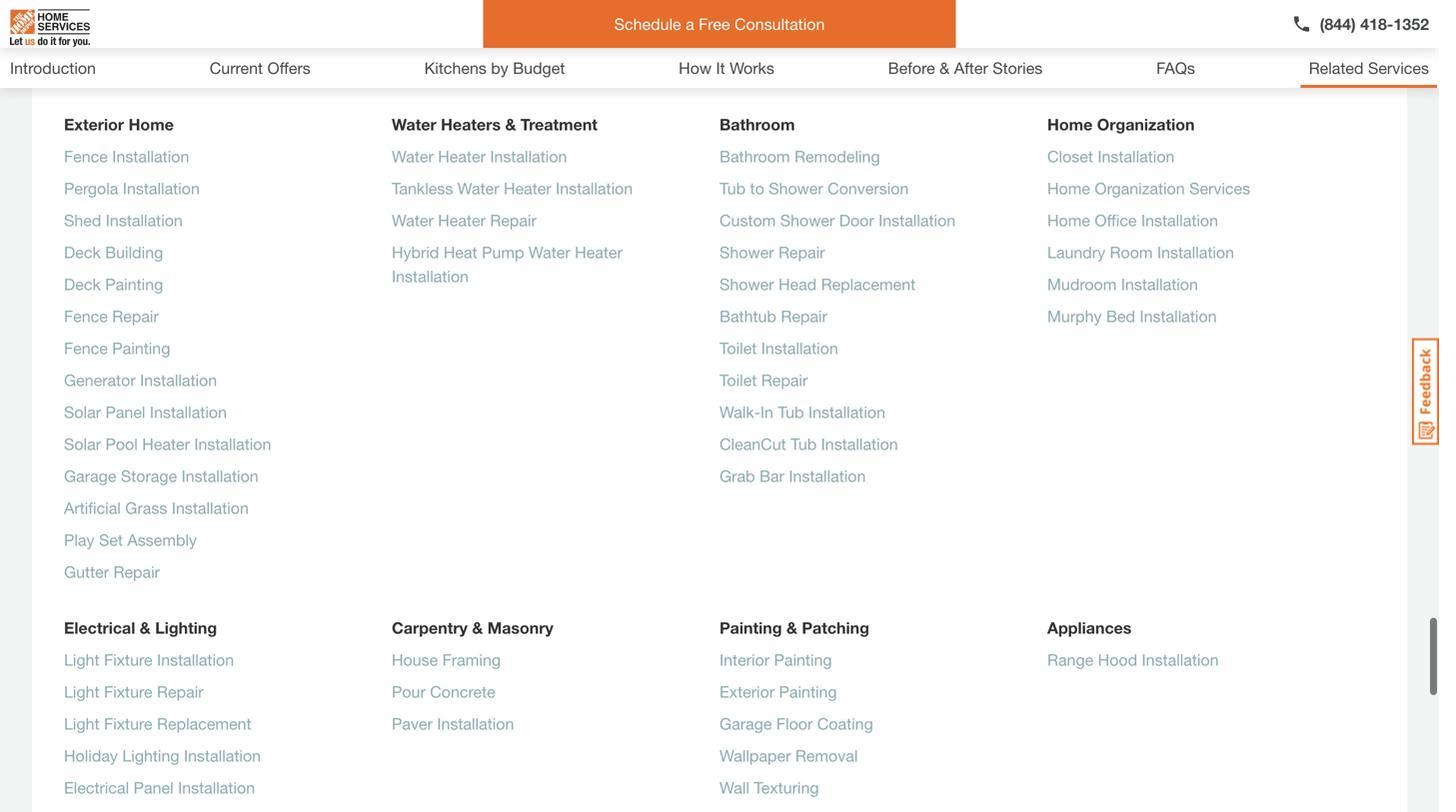 Task type: vqa. For each thing, say whether or not it's contained in the screenshot.
Lighting to the top
yes



Task type: describe. For each thing, give the bounding box(es) containing it.
shower repair
[[720, 243, 825, 262]]

solar pool heater installation link
[[64, 433, 271, 465]]

free
[[699, 14, 730, 33]]

installation inside "laundry room installation" link
[[1158, 243, 1235, 262]]

before & after stories
[[888, 58, 1043, 77]]

stories
[[993, 58, 1043, 77]]

current offers
[[210, 58, 311, 77]]

fence for fence painting
[[64, 339, 108, 358]]

shower head replacement link
[[720, 273, 916, 305]]

home organization services
[[1048, 179, 1251, 198]]

electrical panel installation link
[[64, 777, 255, 809]]

tankless water heater installation
[[392, 179, 633, 198]]

installation inside the light fixture installation 'link'
[[157, 651, 234, 670]]

bathroom remodeling link
[[720, 145, 880, 177]]

holiday lighting installation
[[64, 747, 261, 766]]

conversion
[[828, 179, 909, 198]]

repair down deck painting link
[[112, 307, 159, 326]]

cleancut
[[720, 435, 787, 454]]

installation inside pergola installation link
[[123, 179, 200, 198]]

and
[[782, 27, 809, 46]]

introduction
[[10, 58, 96, 77]]

to
[[750, 179, 765, 198]]

in
[[761, 403, 774, 422]]

fence for fence repair
[[64, 307, 108, 326]]

how it works
[[679, 58, 775, 77]]

installation inside artificial grass installation link
[[172, 499, 249, 518]]

heater inside 'solar pool heater installation' link
[[142, 435, 190, 454]]

& for before & after stories
[[940, 58, 950, 77]]

cleancut tub installation link
[[720, 433, 899, 465]]

related services
[[1309, 58, 1430, 77]]

offers
[[267, 58, 311, 77]]

(844) 418-1352
[[1320, 14, 1430, 33]]

murphy
[[1048, 307, 1102, 326]]

installation inside paver installation link
[[437, 715, 514, 734]]

toilet installation
[[720, 339, 839, 358]]

installation inside water heater installation link
[[490, 147, 567, 166]]

repair down shower head replacement link
[[781, 307, 828, 326]]

installation inside mudroom installation link
[[1122, 275, 1199, 294]]

painting for interior
[[774, 651, 832, 670]]

interior painting
[[720, 651, 832, 670]]

shed
[[64, 211, 101, 230]]

light fixture replacement link
[[64, 713, 252, 745]]

appliances
[[1048, 619, 1132, 638]]

installation inside tankless water heater installation link
[[556, 179, 633, 198]]

grab
[[720, 467, 755, 486]]

closet
[[1048, 147, 1094, 166]]

light for light fixture replacement
[[64, 715, 100, 734]]

by
[[491, 58, 509, 77]]

range
[[1048, 651, 1094, 670]]

toilet repair
[[720, 371, 808, 390]]

installation inside generator installation link
[[140, 371, 217, 390]]

panel for electrical
[[134, 779, 174, 798]]

custom shower door installation
[[720, 211, 956, 230]]

related
[[1309, 58, 1364, 77]]

installation inside "electrical panel installation" link
[[178, 779, 255, 798]]

heater inside water heater installation link
[[438, 147, 486, 166]]

do it for you logo image
[[10, 1, 90, 55]]

pool
[[105, 435, 138, 454]]

electrical & lighting
[[64, 619, 217, 638]]

exterior painting
[[720, 683, 837, 702]]

1 vertical spatial tub
[[778, 403, 804, 422]]

how
[[679, 58, 712, 77]]

(844) 418-1352 link
[[1292, 12, 1430, 36]]

heater inside tankless water heater installation link
[[504, 179, 552, 198]]

pour concrete link
[[392, 681, 496, 713]]

after
[[955, 58, 989, 77]]

heater inside hybrid heat pump water heater installation
[[575, 243, 623, 262]]

bathroom for bathroom remodeling
[[720, 147, 790, 166]]

works
[[730, 58, 775, 77]]

floor
[[777, 715, 813, 734]]

faqs
[[1157, 58, 1196, 77]]

garage storage installation
[[64, 467, 259, 486]]

light for light fixture installation
[[64, 651, 100, 670]]

installation inside murphy bed installation link
[[1140, 307, 1217, 326]]

418-
[[1361, 14, 1394, 33]]

wallpaper removal link
[[720, 745, 858, 777]]

hood
[[1098, 651, 1138, 670]]

walk-in tub installation
[[720, 403, 886, 422]]

light fixture installation
[[64, 651, 234, 670]]

repair right fan
[[1132, 59, 1179, 78]]

0 vertical spatial lighting
[[155, 619, 217, 638]]

door for screen
[[814, 27, 849, 46]]

painting for deck
[[105, 275, 163, 294]]

home for home organization services
[[1048, 179, 1091, 198]]

heater inside "water heater repair" link
[[438, 211, 486, 230]]

fence painting
[[64, 339, 170, 358]]

toilet for toilet installation
[[720, 339, 757, 358]]

painting for exterior
[[779, 683, 837, 702]]

wallpaper removal
[[720, 747, 858, 766]]

toilet for toilet repair
[[720, 371, 757, 390]]

shower up bathtub at the top of page
[[720, 275, 774, 294]]

& for carpentry & masonry
[[472, 619, 483, 638]]

walk-in tub installation link
[[720, 401, 886, 433]]

grass
[[125, 499, 167, 518]]

home organization services link
[[1048, 177, 1251, 209]]

home for home office installation
[[1048, 211, 1091, 230]]

mudroom installation link
[[1048, 273, 1199, 305]]

1352
[[1394, 14, 1430, 33]]

range hood installation link
[[1048, 649, 1219, 681]]

shed installation link
[[64, 209, 183, 241]]

fixture for replacement
[[104, 715, 153, 734]]

repair up before
[[908, 27, 954, 46]]

shower down 'bathroom remodeling' link at the top of page
[[769, 179, 824, 198]]

shower head replacement
[[720, 275, 916, 294]]

1 horizontal spatial services
[[1369, 58, 1430, 77]]

home up fence installation
[[129, 115, 174, 134]]

water for water heaters & treatment
[[392, 115, 437, 134]]

holiday lighting installation link
[[64, 745, 261, 777]]

cleancut tub installation
[[720, 435, 899, 454]]

installation inside toilet installation link
[[762, 339, 839, 358]]

fence repair
[[64, 307, 159, 326]]

gutter
[[64, 563, 109, 582]]

replacement for light fixture replacement
[[157, 715, 252, 734]]

electrical for electrical panel installation
[[64, 779, 129, 798]]

exterior home
[[64, 115, 174, 134]]

light fixture repair link
[[64, 681, 204, 713]]

removal
[[796, 747, 858, 766]]

installation inside grab bar installation link
[[789, 467, 866, 486]]

repair down tankless water heater installation link
[[490, 211, 537, 230]]

artificial grass installation link
[[64, 497, 249, 529]]

current
[[210, 58, 263, 77]]

garage for garage floor coating
[[720, 715, 772, 734]]

masonry
[[488, 619, 554, 638]]

it
[[716, 58, 726, 77]]

ceiling fan repair link
[[1048, 57, 1179, 89]]

light fixture installation link
[[64, 649, 234, 681]]

solar panel installation link
[[64, 401, 227, 433]]



Task type: locate. For each thing, give the bounding box(es) containing it.
toilet installation link
[[720, 337, 839, 369]]

organization for home organization
[[1098, 115, 1195, 134]]

installation inside closet installation link
[[1098, 147, 1175, 166]]

water inside hybrid heat pump water heater installation
[[529, 243, 571, 262]]

2 deck from the top
[[64, 275, 101, 294]]

light inside 'link'
[[64, 651, 100, 670]]

deck painting
[[64, 275, 163, 294]]

1 vertical spatial panel
[[134, 779, 174, 798]]

deck down shed
[[64, 243, 101, 262]]

painting
[[105, 275, 163, 294], [112, 339, 170, 358], [720, 619, 782, 638], [774, 651, 832, 670], [779, 683, 837, 702]]

installation inside solar panel installation link
[[150, 403, 227, 422]]

1 vertical spatial deck
[[64, 275, 101, 294]]

fixture inside 'link'
[[104, 651, 153, 670]]

panel down holiday lighting installation link
[[134, 779, 174, 798]]

panel for solar
[[105, 403, 145, 422]]

generator
[[64, 371, 136, 390]]

window and door screen repair
[[720, 27, 954, 46]]

installation inside hybrid heat pump water heater installation
[[392, 267, 469, 286]]

texturing
[[754, 779, 819, 798]]

painting up interior
[[720, 619, 782, 638]]

solar for solar pool heater installation
[[64, 435, 101, 454]]

range hood installation
[[1048, 651, 1219, 670]]

home up laundry
[[1048, 211, 1091, 230]]

heater up garage storage installation
[[142, 435, 190, 454]]

0 horizontal spatial services
[[1190, 179, 1251, 198]]

repair
[[908, 27, 954, 46], [1132, 59, 1179, 78], [490, 211, 537, 230], [779, 243, 825, 262], [112, 307, 159, 326], [781, 307, 828, 326], [762, 371, 808, 390], [113, 563, 160, 582], [157, 683, 204, 702]]

installation up garage storage installation
[[194, 435, 271, 454]]

shower
[[769, 179, 824, 198], [781, 211, 835, 230], [720, 243, 774, 262], [720, 275, 774, 294]]

0 vertical spatial toilet
[[720, 339, 757, 358]]

window
[[720, 27, 778, 46]]

fixture for repair
[[104, 683, 153, 702]]

water up tankless
[[392, 147, 434, 166]]

3 light from the top
[[64, 715, 100, 734]]

painting down building
[[105, 275, 163, 294]]

solar panel installation
[[64, 403, 227, 422]]

repair up head
[[779, 243, 825, 262]]

repair down play set assembly link
[[113, 563, 160, 582]]

services up home office installation
[[1190, 179, 1251, 198]]

water down water heater installation link on the top left of the page
[[458, 179, 499, 198]]

home up 'closet'
[[1048, 115, 1093, 134]]

solar
[[64, 403, 101, 422], [64, 435, 101, 454]]

2 vertical spatial light
[[64, 715, 100, 734]]

closet installation link
[[1048, 145, 1175, 177]]

home
[[129, 115, 174, 134], [1048, 115, 1093, 134], [1048, 179, 1091, 198], [1048, 211, 1091, 230]]

1 fence from the top
[[64, 147, 108, 166]]

1 vertical spatial garage
[[720, 715, 772, 734]]

1 electrical from the top
[[64, 619, 135, 638]]

storage
[[121, 467, 177, 486]]

shed installation
[[64, 211, 183, 230]]

1 vertical spatial door
[[840, 211, 875, 230]]

interior
[[720, 651, 770, 670]]

0 vertical spatial electrical
[[64, 619, 135, 638]]

1 vertical spatial toilet
[[720, 371, 757, 390]]

bathroom up to
[[720, 147, 790, 166]]

electrical down holiday
[[64, 779, 129, 798]]

fixture down the light fixture installation 'link'
[[104, 683, 153, 702]]

water for water heater repair
[[392, 211, 434, 230]]

installation inside fence installation link
[[112, 147, 189, 166]]

installation down cleancut tub installation "link"
[[789, 467, 866, 486]]

water right pump
[[529, 243, 571, 262]]

2 electrical from the top
[[64, 779, 129, 798]]

coating
[[818, 715, 874, 734]]

replacement for shower head replacement
[[821, 275, 916, 294]]

lighting down light fixture replacement link
[[122, 747, 180, 766]]

light
[[64, 651, 100, 670], [64, 683, 100, 702], [64, 715, 100, 734]]

laundry
[[1048, 243, 1106, 262]]

fence for fence installation
[[64, 147, 108, 166]]

0 vertical spatial door
[[814, 27, 849, 46]]

generator installation link
[[64, 369, 217, 401]]

installation inside home office installation link
[[1142, 211, 1219, 230]]

home office installation link
[[1048, 209, 1219, 241]]

fence repair link
[[64, 305, 159, 337]]

interior painting link
[[720, 649, 832, 681]]

installation down 'solar pool heater installation' link
[[182, 467, 259, 486]]

water left heaters
[[392, 115, 437, 134]]

0 vertical spatial garage
[[64, 467, 116, 486]]

deck for deck painting
[[64, 275, 101, 294]]

water heater repair link
[[392, 209, 537, 241]]

garage up wallpaper at the bottom of the page
[[720, 715, 772, 734]]

1 vertical spatial bathroom
[[720, 147, 790, 166]]

installation up the pergola installation
[[112, 147, 189, 166]]

& up light fixture installation
[[140, 619, 151, 638]]

organization inside home organization services link
[[1095, 179, 1185, 198]]

(844)
[[1320, 14, 1357, 33]]

panel down generator installation link
[[105, 403, 145, 422]]

bathroom
[[720, 115, 795, 134], [720, 147, 790, 166]]

installation down home organization services link
[[1142, 211, 1219, 230]]

mudroom installation
[[1048, 275, 1199, 294]]

fence inside fence installation link
[[64, 147, 108, 166]]

1 vertical spatial solar
[[64, 435, 101, 454]]

1 fixture from the top
[[104, 651, 153, 670]]

door right and
[[814, 27, 849, 46]]

paver installation link
[[392, 713, 514, 745]]

water heater installation
[[392, 147, 567, 166]]

bathroom up bathroom remodeling
[[720, 115, 795, 134]]

wall
[[720, 779, 750, 798]]

0 vertical spatial panel
[[105, 403, 145, 422]]

fence down deck painting link
[[64, 307, 108, 326]]

door
[[814, 27, 849, 46], [840, 211, 875, 230]]

exterior up fence installation
[[64, 115, 124, 134]]

1 vertical spatial fence
[[64, 307, 108, 326]]

1 toilet from the top
[[720, 339, 757, 358]]

2 bathroom from the top
[[720, 147, 790, 166]]

2 light from the top
[[64, 683, 100, 702]]

replacement up holiday lighting installation
[[157, 715, 252, 734]]

toilet down bathtub at the top of page
[[720, 339, 757, 358]]

1 light from the top
[[64, 651, 100, 670]]

bathtub repair
[[720, 307, 828, 326]]

installation inside 'solar pool heater installation' link
[[194, 435, 271, 454]]

murphy bed installation link
[[1048, 305, 1217, 337]]

1 horizontal spatial garage
[[720, 715, 772, 734]]

3 fixture from the top
[[104, 715, 153, 734]]

1 vertical spatial organization
[[1095, 179, 1185, 198]]

0 vertical spatial services
[[1369, 58, 1430, 77]]

0 vertical spatial solar
[[64, 403, 101, 422]]

installation right hood
[[1142, 651, 1219, 670]]

installation down "laundry room installation" link
[[1122, 275, 1199, 294]]

2 toilet from the top
[[720, 371, 757, 390]]

0 horizontal spatial replacement
[[157, 715, 252, 734]]

2 fence from the top
[[64, 307, 108, 326]]

home inside home organization services link
[[1048, 179, 1091, 198]]

solar pool heater installation
[[64, 435, 271, 454]]

house framing link
[[392, 649, 501, 681]]

hybrid heat pump water heater installation
[[392, 243, 623, 286]]

installation up "solar pool heater installation"
[[150, 403, 227, 422]]

exterior for exterior painting
[[720, 683, 775, 702]]

installation down hybrid at the top
[[392, 267, 469, 286]]

fixture up light fixture repair
[[104, 651, 153, 670]]

tankless
[[392, 179, 453, 198]]

solar left pool on the left bottom of page
[[64, 435, 101, 454]]

installation up tankless water heater installation at the left top of page
[[490, 147, 567, 166]]

toilet
[[720, 339, 757, 358], [720, 371, 757, 390]]

installation down conversion
[[879, 211, 956, 230]]

heater
[[438, 147, 486, 166], [504, 179, 552, 198], [438, 211, 486, 230], [575, 243, 623, 262], [142, 435, 190, 454]]

tub inside "link"
[[791, 435, 817, 454]]

exterior for exterior home
[[64, 115, 124, 134]]

installation down holiday lighting installation link
[[178, 779, 255, 798]]

installation right the bed
[[1140, 307, 1217, 326]]

2 vertical spatial tub
[[791, 435, 817, 454]]

home down 'closet'
[[1048, 179, 1091, 198]]

light for light fixture repair
[[64, 683, 100, 702]]

fence inside "fence repair" link
[[64, 307, 108, 326]]

electrical down gutter repair link
[[64, 619, 135, 638]]

installation inside cleancut tub installation "link"
[[822, 435, 899, 454]]

deck down deck building link
[[64, 275, 101, 294]]

installation inside range hood installation link
[[1142, 651, 1219, 670]]

3 fence from the top
[[64, 339, 108, 358]]

1 solar from the top
[[64, 403, 101, 422]]

2 fixture from the top
[[104, 683, 153, 702]]

1 deck from the top
[[64, 243, 101, 262]]

services down "1352"
[[1369, 58, 1430, 77]]

fence
[[64, 147, 108, 166], [64, 307, 108, 326], [64, 339, 108, 358]]

garage for garage storage installation
[[64, 467, 116, 486]]

painting for fence
[[112, 339, 170, 358]]

1 vertical spatial fixture
[[104, 683, 153, 702]]

water up hybrid at the top
[[392, 211, 434, 230]]

garage floor coating link
[[720, 713, 874, 745]]

laundry room installation
[[1048, 243, 1235, 262]]

heater right pump
[[575, 243, 623, 262]]

1 vertical spatial services
[[1190, 179, 1251, 198]]

toilet up walk-
[[720, 371, 757, 390]]

2 solar from the top
[[64, 435, 101, 454]]

0 vertical spatial replacement
[[821, 275, 916, 294]]

organization up 'closet installation'
[[1098, 115, 1195, 134]]

play
[[64, 531, 95, 550]]

custom
[[720, 211, 776, 230]]

& up interior painting
[[787, 619, 798, 638]]

painting up generator installation
[[112, 339, 170, 358]]

tub right 'in'
[[778, 403, 804, 422]]

replacement
[[821, 275, 916, 294], [157, 715, 252, 734]]

1 vertical spatial exterior
[[720, 683, 775, 702]]

painting up garage floor coating
[[779, 683, 837, 702]]

pergola installation
[[64, 179, 200, 198]]

2 vertical spatial fence
[[64, 339, 108, 358]]

heater down heaters
[[438, 147, 486, 166]]

paver
[[392, 715, 433, 734]]

heater down water heater installation link on the top left of the page
[[504, 179, 552, 198]]

installation up cleancut tub installation
[[809, 403, 886, 422]]

murphy bed installation
[[1048, 307, 1217, 326]]

1 vertical spatial lighting
[[122, 747, 180, 766]]

garage floor coating
[[720, 715, 874, 734]]

exterior
[[64, 115, 124, 134], [720, 683, 775, 702]]

house framing
[[392, 651, 501, 670]]

installation down treatment
[[556, 179, 633, 198]]

play set assembly link
[[64, 529, 197, 561]]

window and door screen repair link
[[720, 25, 954, 57]]

& right heaters
[[505, 115, 516, 134]]

shower down tub to shower conversion link
[[781, 211, 835, 230]]

0 vertical spatial fence
[[64, 147, 108, 166]]

installation down "walk-in tub installation" link
[[822, 435, 899, 454]]

home for home organization
[[1048, 115, 1093, 134]]

installation inside "walk-in tub installation" link
[[809, 403, 886, 422]]

electrical for electrical & lighting
[[64, 619, 135, 638]]

installation inside the garage storage installation link
[[182, 467, 259, 486]]

heaters
[[441, 115, 501, 134]]

schedule a free consultation
[[615, 14, 825, 33]]

painting & patching
[[720, 619, 870, 638]]

carpentry & masonry
[[392, 619, 554, 638]]

fixture for installation
[[104, 651, 153, 670]]

0 vertical spatial fixture
[[104, 651, 153, 670]]

& left the after on the right of page
[[940, 58, 950, 77]]

bathroom for bathroom
[[720, 115, 795, 134]]

home inside home office installation link
[[1048, 211, 1091, 230]]

grab bar installation
[[720, 467, 866, 486]]

installation down fence installation link
[[123, 179, 200, 198]]

closet installation
[[1048, 147, 1175, 166]]

installation down light fixture replacement link
[[184, 747, 261, 766]]

kitchens
[[425, 58, 487, 77]]

feedback link image
[[1413, 338, 1440, 446]]

installation down concrete
[[437, 715, 514, 734]]

gutter repair
[[64, 563, 160, 582]]

installation down the garage storage installation link
[[172, 499, 249, 518]]

organization up home office installation
[[1095, 179, 1185, 198]]

building
[[105, 243, 163, 262]]

0 vertical spatial tub
[[720, 179, 746, 198]]

replacement down custom shower door installation link
[[821, 275, 916, 294]]

0 horizontal spatial garage
[[64, 467, 116, 486]]

wallpaper
[[720, 747, 791, 766]]

fence up generator
[[64, 339, 108, 358]]

installation inside holiday lighting installation link
[[184, 747, 261, 766]]

installation down pergola installation link
[[106, 211, 183, 230]]

pour concrete
[[392, 683, 496, 702]]

repair up light fixture replacement
[[157, 683, 204, 702]]

& for electrical & lighting
[[140, 619, 151, 638]]

1 vertical spatial replacement
[[157, 715, 252, 734]]

deck for deck building
[[64, 243, 101, 262]]

pour
[[392, 683, 426, 702]]

installation inside shed installation link
[[106, 211, 183, 230]]

0 vertical spatial deck
[[64, 243, 101, 262]]

tub down "walk-in tub installation" link
[[791, 435, 817, 454]]

walk-
[[720, 403, 761, 422]]

concrete
[[430, 683, 496, 702]]

solar down generator
[[64, 403, 101, 422]]

garage up artificial
[[64, 467, 116, 486]]

exterior down interior
[[720, 683, 775, 702]]

1 horizontal spatial replacement
[[821, 275, 916, 294]]

fence up "pergola"
[[64, 147, 108, 166]]

0 vertical spatial bathroom
[[720, 115, 795, 134]]

& for painting & patching
[[787, 619, 798, 638]]

tub left to
[[720, 179, 746, 198]]

2 vertical spatial fixture
[[104, 715, 153, 734]]

electrical
[[64, 619, 135, 638], [64, 779, 129, 798]]

installation up solar panel installation
[[140, 371, 217, 390]]

heater up heat at the top left of the page
[[438, 211, 486, 230]]

play set assembly
[[64, 531, 197, 550]]

installation right room
[[1158, 243, 1235, 262]]

0 vertical spatial exterior
[[64, 115, 124, 134]]

house
[[392, 651, 438, 670]]

installation inside custom shower door installation link
[[879, 211, 956, 230]]

fixture down the light fixture repair link
[[104, 715, 153, 734]]

door down conversion
[[840, 211, 875, 230]]

& up framing
[[472, 619, 483, 638]]

1 vertical spatial light
[[64, 683, 100, 702]]

fence painting link
[[64, 337, 170, 369]]

services
[[1369, 58, 1430, 77], [1190, 179, 1251, 198]]

installation down the bathtub repair link at the top
[[762, 339, 839, 358]]

solar for solar panel installation
[[64, 403, 101, 422]]

fence inside the fence painting link
[[64, 339, 108, 358]]

bar
[[760, 467, 785, 486]]

mudroom
[[1048, 275, 1117, 294]]

light fixture replacement
[[64, 715, 252, 734]]

0 vertical spatial light
[[64, 651, 100, 670]]

1 bathroom from the top
[[720, 115, 795, 134]]

0 vertical spatial organization
[[1098, 115, 1195, 134]]

schedule a free consultation button
[[483, 0, 957, 48]]

1 vertical spatial electrical
[[64, 779, 129, 798]]

lighting up light fixture installation
[[155, 619, 217, 638]]

installation up "home organization services"
[[1098, 147, 1175, 166]]

bathroom remodeling
[[720, 147, 880, 166]]

repair down toilet installation link
[[762, 371, 808, 390]]

0 horizontal spatial exterior
[[64, 115, 124, 134]]

door for installation
[[840, 211, 875, 230]]

installation down electrical & lighting
[[157, 651, 234, 670]]

organization for home organization services
[[1095, 179, 1185, 198]]

painting down painting & patching
[[774, 651, 832, 670]]

shower down custom
[[720, 243, 774, 262]]

hybrid
[[392, 243, 439, 262]]

water for water heater installation
[[392, 147, 434, 166]]

1 horizontal spatial exterior
[[720, 683, 775, 702]]



